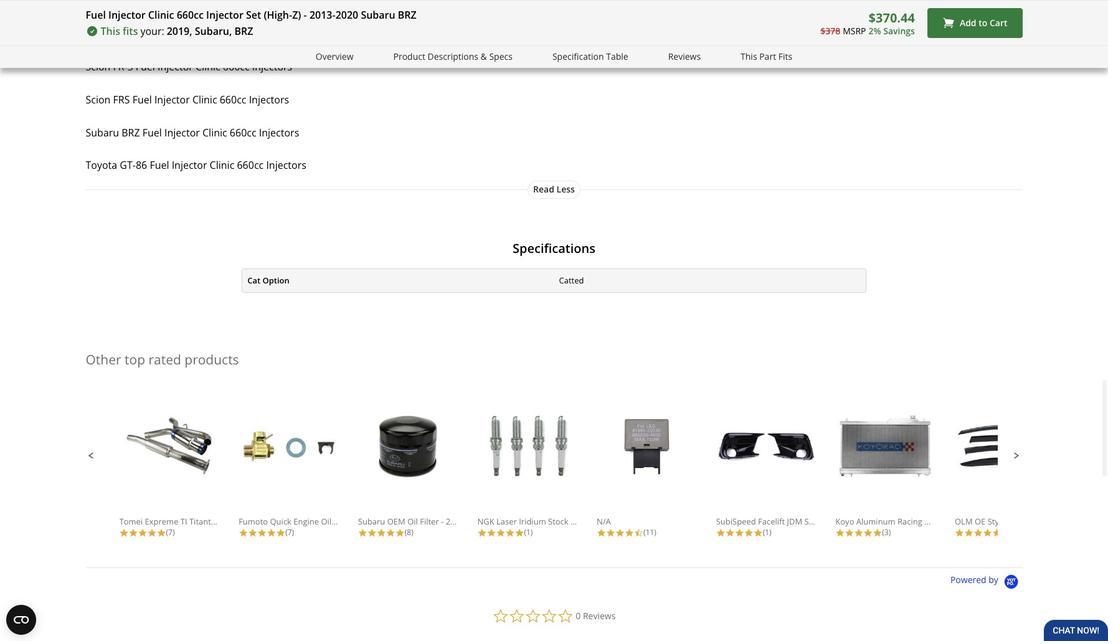 Task type: vqa. For each thing, say whether or not it's contained in the screenshot.
14th star image from the right
yes



Task type: describe. For each thing, give the bounding box(es) containing it.
other top rated products
[[86, 351, 239, 369]]

radiator
[[925, 516, 957, 527]]

ti
[[181, 516, 187, 527]]

clinic down subaru,
[[196, 60, 220, 74]]

8 total reviews element
[[358, 527, 458, 538]]

1 ... from the left
[[962, 516, 968, 527]]

subispeed facelift jdm style...
[[717, 516, 829, 527]]

0 reviews
[[576, 610, 616, 622]]

powered
[[951, 574, 987, 586]]

cat
[[248, 275, 261, 286]]

ngk laser iridium stock heat range... link
[[478, 413, 621, 527]]

15 star image from the left
[[616, 529, 625, 538]]

11 total reviews element
[[597, 527, 697, 538]]

olm oe style rain guards -...
[[955, 516, 1066, 527]]

racing
[[898, 516, 923, 527]]

2 ... from the left
[[1059, 516, 1066, 527]]

1 total reviews element for laser
[[478, 527, 577, 538]]

(7) for quick
[[286, 527, 294, 538]]

this for this part fits
[[741, 50, 758, 62]]

2013-
[[310, 8, 336, 22]]

specification
[[553, 50, 604, 62]]

2015+
[[446, 516, 469, 527]]

18 star image from the left
[[754, 529, 763, 538]]

16 star image from the left
[[625, 529, 635, 538]]

drain
[[334, 516, 354, 527]]

3 star image from the left
[[138, 529, 147, 538]]

(3)
[[883, 527, 891, 538]]

fuel up 86
[[143, 126, 162, 139]]

10 star image from the left
[[726, 529, 735, 538]]

aluminum
[[857, 516, 896, 527]]

6 star image from the left
[[267, 529, 276, 538]]

12 star image from the left
[[845, 529, 855, 538]]

less
[[557, 183, 575, 195]]

other
[[86, 351, 121, 369]]

injector down subaru brz fuel injector clinic 660cc injectors on the left of the page
[[172, 158, 207, 172]]

guards
[[1027, 516, 1054, 527]]

1 horizontal spatial brz
[[235, 24, 253, 38]]

product
[[394, 50, 426, 62]]

1 total reviews element for facelift
[[717, 527, 816, 538]]

specifications
[[513, 240, 596, 257]]

0
[[576, 610, 581, 622]]

table
[[607, 50, 629, 62]]

read less
[[534, 183, 575, 195]]

12 star image from the left
[[515, 529, 524, 538]]

cat-
[[228, 516, 243, 527]]

fuel right the s
[[136, 60, 155, 74]]

clinic up toyota gt-86 fuel injector clinic 660cc injectors
[[203, 126, 227, 139]]

subaru for subaru oem oil filter - 2015+ wrx
[[358, 516, 385, 527]]

22 star image from the left
[[974, 529, 983, 538]]

koyo aluminum racing radiator -... link
[[836, 413, 968, 527]]

tomei
[[119, 516, 143, 527]]

ngk laser iridium stock heat range...
[[478, 516, 621, 527]]

1 horizontal spatial reviews
[[669, 50, 701, 62]]

- right z)
[[304, 8, 307, 22]]

range...
[[591, 516, 621, 527]]

titantium
[[189, 516, 226, 527]]

7 star image from the left
[[496, 529, 506, 538]]

$378
[[821, 25, 841, 37]]

powered by
[[951, 574, 1001, 586]]

add to cart button
[[928, 8, 1023, 38]]

5 star image from the left
[[358, 529, 368, 538]]

21 star image from the left
[[873, 529, 883, 538]]

2 oil from the left
[[408, 516, 418, 527]]

subispeed
[[717, 516, 756, 527]]

17 star image from the left
[[735, 529, 745, 538]]

6 star image from the left
[[368, 529, 377, 538]]

specs
[[490, 50, 513, 62]]

- right radiator on the bottom of page
[[959, 516, 962, 527]]

13 star image from the left
[[864, 529, 873, 538]]

14 star image from the left
[[606, 529, 616, 538]]

clinic up your:
[[148, 8, 174, 22]]

expreme
[[145, 516, 179, 527]]

n/a
[[597, 516, 611, 527]]

- right filter
[[441, 516, 444, 527]]

7 total reviews element for quick
[[239, 527, 339, 538]]

injector down scion frs fuel injector clinic 660cc injectors
[[165, 126, 200, 139]]

fuel up fits:
[[86, 8, 106, 22]]

10 star image from the left
[[478, 529, 487, 538]]

oe
[[975, 516, 986, 527]]

9 star image from the left
[[717, 529, 726, 538]]

add to cart
[[960, 17, 1008, 29]]

fuel right frs
[[133, 93, 152, 106]]

style...
[[805, 516, 829, 527]]

2 star image from the left
[[157, 529, 166, 538]]

n/a link
[[597, 413, 697, 527]]

subaru oem oil filter - 2015+ wrx link
[[358, 413, 488, 527]]

tomei expreme ti titantium cat-back...
[[119, 516, 267, 527]]

toyota gt-86 fuel injector clinic 660cc injectors
[[86, 158, 307, 172]]

valve...
[[357, 516, 383, 527]]

product descriptions & specs link
[[394, 50, 513, 64]]

(8)
[[405, 527, 414, 538]]

this for this fits your: 2019, subaru, brz
[[101, 24, 120, 38]]

gt-
[[120, 158, 136, 172]]

1 star image from the left
[[119, 529, 129, 538]]

stock
[[548, 516, 569, 527]]

scion for scion frs fuel injector clinic 660cc injectors
[[86, 93, 111, 106]]

(2)
[[1002, 527, 1011, 538]]

23 star image from the left
[[983, 529, 993, 538]]

part
[[760, 50, 777, 62]]

injector down scion fr-s fuel injector clinic 660cc injectors
[[154, 93, 190, 106]]

z)
[[292, 8, 301, 22]]

clinic down subaru brz fuel injector clinic 660cc injectors on the left of the page
[[210, 158, 235, 172]]

- right guards
[[1057, 516, 1059, 527]]

ngk
[[478, 516, 495, 527]]

2 star image from the left
[[129, 529, 138, 538]]

engine
[[294, 516, 319, 527]]

option
[[263, 275, 290, 286]]

style
[[988, 516, 1006, 527]]

20 star image from the left
[[855, 529, 864, 538]]

products
[[185, 351, 239, 369]]



Task type: locate. For each thing, give the bounding box(es) containing it.
11 star image from the left
[[487, 529, 496, 538]]

2 scion from the top
[[86, 93, 111, 106]]

1 horizontal spatial ...
[[1059, 516, 1066, 527]]

this part fits link
[[741, 50, 793, 64]]

laser
[[497, 516, 517, 527]]

4 star image from the left
[[276, 529, 286, 538]]

powered by link
[[951, 574, 1023, 590]]

subaru for subaru brz fuel injector clinic 660cc injectors
[[86, 126, 119, 139]]

1 horizontal spatial oil
[[408, 516, 418, 527]]

star image
[[147, 529, 157, 538], [157, 529, 166, 538], [248, 529, 257, 538], [276, 529, 286, 538], [358, 529, 368, 538], [368, 529, 377, 538], [496, 529, 506, 538], [506, 529, 515, 538], [717, 529, 726, 538], [726, 529, 735, 538], [745, 529, 754, 538], [845, 529, 855, 538], [864, 529, 873, 538], [955, 529, 965, 538], [965, 529, 974, 538]]

0 horizontal spatial 1 total reviews element
[[478, 527, 577, 538]]

product descriptions & specs
[[394, 50, 513, 62]]

brz up gt-
[[122, 126, 140, 139]]

facelift
[[759, 516, 785, 527]]

subaru,
[[195, 24, 232, 38]]

specification table
[[553, 50, 629, 62]]

-
[[304, 8, 307, 22], [441, 516, 444, 527], [959, 516, 962, 527], [1057, 516, 1059, 527]]

overview link
[[316, 50, 354, 64]]

fits
[[779, 50, 793, 62]]

quick
[[270, 516, 292, 527]]

s
[[128, 60, 133, 74]]

1 horizontal spatial 1 total reviews element
[[717, 527, 816, 538]]

(1) for facelift
[[763, 527, 772, 538]]

2 7 total reviews element from the left
[[239, 527, 339, 538]]

scion frs fuel injector clinic 660cc injectors
[[86, 93, 289, 106]]

subaru
[[361, 8, 396, 22], [86, 126, 119, 139], [358, 516, 385, 527]]

(7) left ti
[[166, 527, 175, 538]]

5 star image from the left
[[257, 529, 267, 538]]

fumoto quick engine oil drain valve...
[[239, 516, 383, 527]]

fuel right 86
[[150, 158, 169, 172]]

by
[[989, 574, 999, 586]]

&
[[481, 50, 487, 62]]

2%
[[869, 25, 882, 37]]

8 star image from the left
[[506, 529, 515, 538]]

7 total reviews element for expreme
[[119, 527, 219, 538]]

this
[[101, 24, 120, 38], [741, 50, 758, 62]]

2020
[[336, 8, 359, 22]]

(1)
[[524, 527, 533, 538], [763, 527, 772, 538]]

1 horizontal spatial this
[[741, 50, 758, 62]]

reviews
[[669, 50, 701, 62], [583, 610, 616, 622]]

(11)
[[644, 527, 657, 538]]

0 vertical spatial subaru
[[361, 8, 396, 22]]

13 star image from the left
[[597, 529, 606, 538]]

1 vertical spatial scion
[[86, 93, 111, 106]]

0 vertical spatial brz
[[398, 8, 417, 22]]

this left fits
[[101, 24, 120, 38]]

koyo aluminum racing radiator -...
[[836, 516, 968, 527]]

top
[[125, 351, 145, 369]]

msrp
[[843, 25, 867, 37]]

fumoto
[[239, 516, 268, 527]]

3 star image from the left
[[248, 529, 257, 538]]

1 star image from the left
[[147, 529, 157, 538]]

14 star image from the left
[[955, 529, 965, 538]]

filter
[[420, 516, 439, 527]]

1 horizontal spatial (1)
[[763, 527, 772, 538]]

set
[[246, 8, 261, 22]]

savings
[[884, 25, 915, 37]]

2019,
[[167, 24, 192, 38]]

24 star image from the left
[[993, 529, 1002, 538]]

... left oe
[[962, 516, 968, 527]]

(1) for laser
[[524, 527, 533, 538]]

2 (1) from the left
[[763, 527, 772, 538]]

1 oil from the left
[[321, 516, 332, 527]]

cat option
[[248, 275, 290, 286]]

2 vertical spatial brz
[[122, 126, 140, 139]]

0 horizontal spatial reviews
[[583, 610, 616, 622]]

subaru brz fuel injector clinic 660cc injectors
[[86, 126, 299, 139]]

1 1 total reviews element from the left
[[478, 527, 577, 538]]

clinic up subaru brz fuel injector clinic 660cc injectors on the left of the page
[[193, 93, 217, 106]]

1 horizontal spatial 7 total reviews element
[[239, 527, 339, 538]]

...
[[962, 516, 968, 527], [1059, 516, 1066, 527]]

overview
[[316, 50, 354, 62]]

2 horizontal spatial brz
[[398, 8, 417, 22]]

1 (7) from the left
[[166, 527, 175, 538]]

subaru up toyota
[[86, 126, 119, 139]]

back...
[[243, 516, 267, 527]]

oil left 'drain' at the bottom left of the page
[[321, 516, 332, 527]]

1 vertical spatial subaru
[[86, 126, 119, 139]]

to
[[979, 17, 988, 29]]

olm
[[955, 516, 973, 527]]

$370.44 $378 msrp 2% savings
[[821, 9, 915, 37]]

read
[[534, 183, 555, 195]]

rated
[[149, 351, 181, 369]]

brz up product
[[398, 8, 417, 22]]

oil right oem at left
[[408, 516, 418, 527]]

tomei expreme ti titantium cat-back... link
[[119, 413, 267, 527]]

9 star image from the left
[[396, 529, 405, 538]]

scion left fr- at left top
[[86, 60, 111, 74]]

0 horizontal spatial ...
[[962, 516, 968, 527]]

0 horizontal spatial (7)
[[166, 527, 175, 538]]

0 horizontal spatial this
[[101, 24, 120, 38]]

(7) right back...
[[286, 527, 294, 538]]

2 (7) from the left
[[286, 527, 294, 538]]

scion left frs
[[86, 93, 111, 106]]

injector
[[108, 8, 146, 22], [206, 8, 244, 22], [158, 60, 193, 74], [154, 93, 190, 106], [165, 126, 200, 139], [172, 158, 207, 172]]

koyo
[[836, 516, 855, 527]]

2 1 total reviews element from the left
[[717, 527, 816, 538]]

0 vertical spatial scion
[[86, 60, 111, 74]]

(7) for expreme
[[166, 527, 175, 538]]

fits
[[123, 24, 138, 38]]

1 (1) from the left
[[524, 527, 533, 538]]

(7)
[[166, 527, 175, 538], [286, 527, 294, 538]]

half star image
[[635, 529, 644, 538]]

1 7 total reviews element from the left
[[119, 527, 219, 538]]

oil
[[321, 516, 332, 527], [408, 516, 418, 527]]

jdm
[[787, 516, 803, 527]]

0 horizontal spatial brz
[[122, 126, 140, 139]]

star image
[[119, 529, 129, 538], [129, 529, 138, 538], [138, 529, 147, 538], [239, 529, 248, 538], [257, 529, 267, 538], [267, 529, 276, 538], [377, 529, 386, 538], [386, 529, 396, 538], [396, 529, 405, 538], [478, 529, 487, 538], [487, 529, 496, 538], [515, 529, 524, 538], [597, 529, 606, 538], [606, 529, 616, 538], [616, 529, 625, 538], [625, 529, 635, 538], [735, 529, 745, 538], [754, 529, 763, 538], [836, 529, 845, 538], [855, 529, 864, 538], [873, 529, 883, 538], [974, 529, 983, 538], [983, 529, 993, 538], [993, 529, 1002, 538]]

oem
[[387, 516, 406, 527]]

fits:
[[86, 27, 104, 41]]

wrx
[[471, 516, 488, 527]]

scion for scion fr-s fuel injector clinic 660cc injectors
[[86, 60, 111, 74]]

fuel injector clinic 660cc injector set (high-z) - 2013-2020 subaru brz
[[86, 8, 417, 22]]

1 vertical spatial reviews
[[583, 610, 616, 622]]

(high-
[[264, 8, 292, 22]]

subispeed facelift jdm style... link
[[717, 413, 829, 527]]

3 total reviews element
[[836, 527, 936, 538]]

clinic
[[148, 8, 174, 22], [196, 60, 220, 74], [193, 93, 217, 106], [203, 126, 227, 139], [210, 158, 235, 172]]

11 star image from the left
[[745, 529, 754, 538]]

8 star image from the left
[[386, 529, 396, 538]]

0 horizontal spatial oil
[[321, 516, 332, 527]]

19 star image from the left
[[836, 529, 845, 538]]

7 total reviews element
[[119, 527, 219, 538], [239, 527, 339, 538]]

2 vertical spatial subaru
[[358, 516, 385, 527]]

iridium
[[519, 516, 546, 527]]

1 vertical spatial brz
[[235, 24, 253, 38]]

(1) left jdm
[[763, 527, 772, 538]]

this left part
[[741, 50, 758, 62]]

1 scion from the top
[[86, 60, 111, 74]]

15 star image from the left
[[965, 529, 974, 538]]

1 horizontal spatial (7)
[[286, 527, 294, 538]]

brz
[[398, 8, 417, 22], [235, 24, 253, 38], [122, 126, 140, 139]]

injector up fits
[[108, 8, 146, 22]]

0 horizontal spatial 7 total reviews element
[[119, 527, 219, 538]]

0 vertical spatial reviews
[[669, 50, 701, 62]]

1 vertical spatial this
[[741, 50, 758, 62]]

0 vertical spatial this
[[101, 24, 120, 38]]

open widget image
[[6, 605, 36, 635]]

subaru oem oil filter - 2015+ wrx
[[358, 516, 488, 527]]

toyota
[[86, 158, 117, 172]]

scion
[[86, 60, 111, 74], [86, 93, 111, 106]]

injector up subaru,
[[206, 8, 244, 22]]

4 star image from the left
[[239, 529, 248, 538]]

injector up scion frs fuel injector clinic 660cc injectors
[[158, 60, 193, 74]]

0 horizontal spatial (1)
[[524, 527, 533, 538]]

(1) right 'laser'
[[524, 527, 533, 538]]

1 total reviews element
[[478, 527, 577, 538], [717, 527, 816, 538]]

descriptions
[[428, 50, 479, 62]]

2 total reviews element
[[955, 527, 1055, 538]]

subaru left oem at left
[[358, 516, 385, 527]]

add
[[960, 17, 977, 29]]

86
[[136, 158, 147, 172]]

your:
[[141, 24, 164, 38]]

reviews link
[[669, 50, 701, 64]]

fuel
[[86, 8, 106, 22], [136, 60, 155, 74], [133, 93, 152, 106], [143, 126, 162, 139], [150, 158, 169, 172]]

7 star image from the left
[[377, 529, 386, 538]]

this part fits
[[741, 50, 793, 62]]

... right guards
[[1059, 516, 1066, 527]]

subaru right 2020 in the left top of the page
[[361, 8, 396, 22]]

brz down fuel injector clinic 660cc injector set (high-z) - 2013-2020 subaru brz
[[235, 24, 253, 38]]

rain
[[1008, 516, 1025, 527]]

660cc
[[177, 8, 204, 22], [223, 60, 250, 74], [220, 93, 246, 106], [230, 126, 257, 139], [237, 158, 264, 172]]



